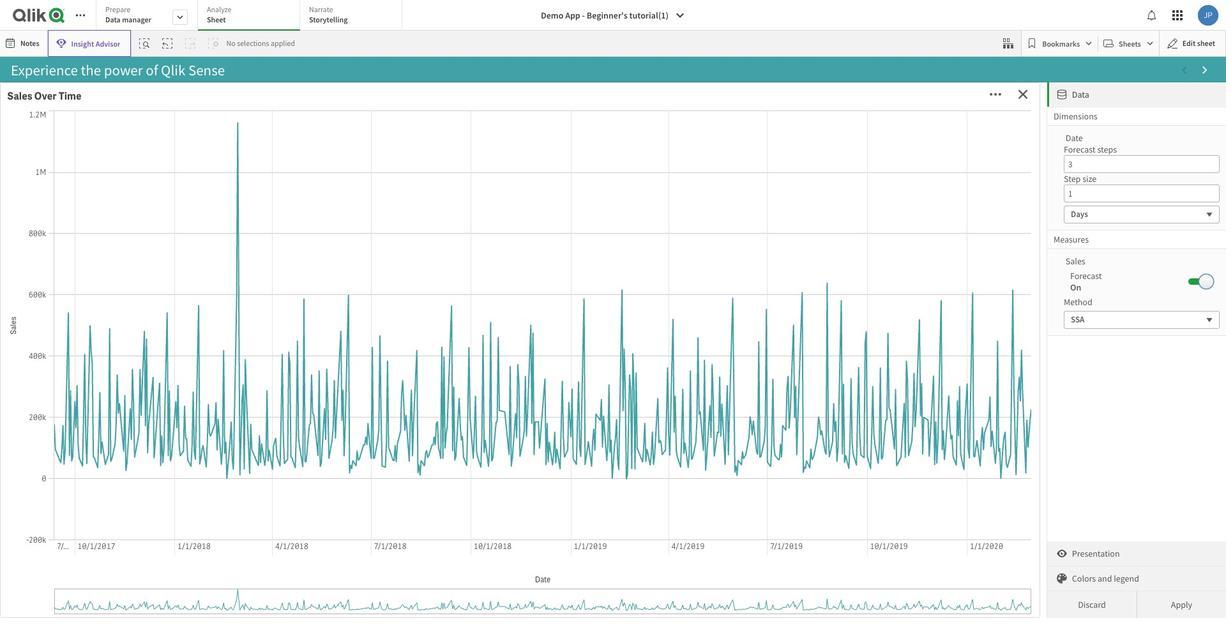 Task type: vqa. For each thing, say whether or not it's contained in the screenshot.
Brenda Gibson Optional. 2 of 19 row
yes



Task type: locate. For each thing, give the bounding box(es) containing it.
region down method
[[1074, 316, 1106, 329]]

and right colors
[[1098, 573, 1112, 584]]

insight
[[71, 39, 94, 48]]

sales inside exploration menu region
[[1066, 255, 1087, 267]]

click
[[22, 343, 66, 370]]

date element
[[1048, 125, 1226, 231]]

halmon
[[649, 425, 676, 435]]

the
[[522, 343, 551, 370]]

edit sheet
[[1183, 38, 1216, 48]]

forecast up method
[[1071, 270, 1102, 282]]

2 vertical spatial and
[[1098, 573, 1112, 584]]

0 horizontal spatial and
[[358, 111, 391, 137]]

1 vertical spatial and
[[407, 343, 440, 370]]

1 vertical spatial you
[[322, 139, 354, 166]]

changes
[[270, 371, 346, 398]]

and inside click on a value(s) in one of these list boxes and see how the data changes
[[407, 343, 440, 370]]

next: see your selections carry from sheet to sheet button
[[14, 531, 1212, 609]]

prepare data manager
[[105, 4, 151, 24]]

list
[[319, 343, 346, 370]]

sales left the over
[[7, 89, 32, 103]]

lets
[[168, 111, 201, 137]]

see
[[397, 555, 435, 585]]

colors and legend
[[1072, 573, 1139, 584]]

sheet right 'to'
[[789, 555, 844, 585]]

1 vertical spatial region
[[1074, 316, 1106, 329]]

davis
[[641, 481, 659, 491]]

demo app - beginner's tutorial(1) button
[[533, 5, 693, 26]]

forecast inside date element
[[1064, 144, 1096, 155]]

0 vertical spatial and
[[358, 111, 391, 137]]

your right see
[[439, 555, 483, 585]]

1 horizontal spatial region
[[1074, 316, 1106, 329]]

amanda
[[622, 388, 650, 398]]

next: see your selections carry from sheet to sheet application
[[0, 0, 1226, 618], [6, 529, 1221, 613]]

0 horizontal spatial your
[[439, 555, 483, 585]]

sheet right edit
[[1197, 38, 1216, 48]]

0 horizontal spatial region
[[636, 230, 662, 241]]

explore
[[395, 111, 461, 137]]

sheet left 'to'
[[703, 555, 758, 585]]

selections
[[237, 38, 269, 48], [488, 555, 590, 585]]

next sheet: product details image
[[1200, 65, 1210, 76]]

1 vertical spatial selections
[[488, 555, 590, 585]]

forecast inside sales element
[[1071, 270, 1102, 282]]

selections tool image
[[1004, 38, 1014, 49]]

bookmarks
[[1043, 39, 1080, 48]]

0 horizontal spatial you
[[205, 111, 237, 137]]

1 vertical spatial your
[[439, 555, 483, 585]]

data
[[105, 15, 121, 24], [1072, 89, 1090, 100]]

forecast on
[[1071, 270, 1102, 293]]

johnson
[[647, 462, 676, 472]]

amanda honda optional. 1 of 19 row
[[616, 384, 705, 403]]

tab list
[[96, 0, 407, 32]]

sheet
[[1197, 38, 1216, 48], [703, 555, 758, 585], [789, 555, 844, 585]]

a
[[97, 343, 108, 370]]

david laychak optional. 4 of 19 row
[[616, 440, 705, 458]]

step back image
[[163, 38, 173, 49]]

0 vertical spatial forecast
[[1064, 144, 1096, 155]]

smart search image
[[140, 38, 150, 49]]

and left see
[[407, 343, 440, 370]]

1 horizontal spatial and
[[407, 343, 440, 370]]

uk optional. 5 of 7 row
[[616, 326, 705, 344]]

advisor
[[96, 39, 120, 48]]

you right as
[[322, 139, 354, 166]]

your
[[552, 111, 592, 137], [439, 555, 483, 585]]

1 vertical spatial data
[[1072, 89, 1090, 100]]

and up can
[[358, 111, 391, 137]]

and inside only qlik sense lets you freely search and explore across all your data...as fast as you can click
[[358, 111, 391, 137]]

0 vertical spatial data
[[105, 15, 121, 24]]

region
[[636, 230, 662, 241], [1074, 316, 1106, 329]]

and inside exploration menu region
[[1098, 573, 1112, 584]]

value(s)
[[112, 343, 182, 370]]

1 horizontal spatial your
[[552, 111, 592, 137]]

application containing only qlik sense lets you freely search and explore across all your data...as fast as you can click
[[6, 88, 611, 524]]

tab list containing prepare
[[96, 0, 407, 32]]

1 vertical spatial forecast
[[1071, 270, 1102, 282]]

discard
[[1078, 599, 1106, 611]]

tutorial(1)
[[629, 10, 669, 21]]

manager
[[636, 363, 668, 374]]

forecast
[[1064, 144, 1096, 155], [1071, 270, 1102, 282]]

data up dimensions
[[1072, 89, 1090, 100]]

None text field
[[1064, 155, 1220, 173], [1064, 185, 1220, 202], [1064, 155, 1220, 173], [1064, 185, 1220, 202]]

sales left per
[[1029, 316, 1055, 329]]

2 horizontal spatial sheet
[[1197, 38, 1216, 48]]

edit sheet button
[[1159, 30, 1226, 57]]

analyze
[[207, 4, 232, 14]]

of
[[244, 343, 261, 370]]

analyze sheet
[[207, 4, 232, 24]]

insight advisor
[[71, 39, 120, 48]]

line
[[804, 316, 823, 329]]

john davis optional. 6 of 19 row
[[616, 477, 705, 495]]

0 horizontal spatial data
[[105, 15, 121, 24]]

data down prepare
[[105, 15, 121, 24]]

search
[[294, 111, 354, 137]]

forecast steps
[[1064, 144, 1117, 155]]

your right all at the top left
[[552, 111, 592, 137]]

nordic optional. 3 of 7 row
[[616, 289, 705, 307]]

2019
[[677, 160, 696, 171]]

sales per region
[[1029, 316, 1106, 329]]

0 vertical spatial region
[[636, 230, 662, 241]]

selections inside next: see your selections carry from sheet to sheet "button"
[[488, 555, 590, 585]]

forecast left 'steps' at the right of the page
[[1064, 144, 1096, 155]]

1 horizontal spatial selections
[[488, 555, 590, 585]]

sales by product line application
[[717, 309, 1017, 524]]

next: see your selections carry from sheet to sheet
[[339, 555, 844, 585]]

clinton
[[643, 518, 667, 528]]

no
[[226, 38, 236, 48]]

sales down measures
[[1066, 255, 1087, 267]]

0 vertical spatial you
[[205, 111, 237, 137]]

-
[[582, 10, 585, 21]]

demo
[[541, 10, 564, 21]]

data
[[555, 343, 594, 370]]

to
[[763, 555, 784, 585]]

exploration menu region
[[1048, 82, 1226, 618]]

0 horizontal spatial selections
[[237, 38, 269, 48]]

you up data...as
[[205, 111, 237, 137]]

region up nordic optional. 3 of 7 row
[[636, 230, 662, 241]]

sales left "by" at the bottom of the page
[[724, 316, 750, 329]]

on
[[1071, 282, 1082, 293]]

1 horizontal spatial data
[[1072, 89, 1090, 100]]

2 horizontal spatial and
[[1098, 573, 1112, 584]]

step
[[1064, 173, 1081, 185]]

narrate storytelling
[[309, 4, 348, 24]]

spain
[[622, 311, 641, 321]]

data...as
[[181, 139, 256, 166]]

and
[[358, 111, 391, 137], [407, 343, 440, 370], [1098, 573, 1112, 584]]

application
[[6, 88, 611, 524]]

0 vertical spatial your
[[552, 111, 592, 137]]

can
[[358, 139, 390, 166]]

john
[[622, 481, 639, 491]]

0 horizontal spatial sheet
[[703, 555, 758, 585]]

app
[[565, 10, 580, 21]]

carolyn halmon
[[622, 425, 676, 435]]



Task type: describe. For each thing, give the bounding box(es) containing it.
forecast for on
[[1071, 270, 1102, 282]]

david
[[622, 444, 641, 454]]

sense
[[110, 111, 164, 137]]

only qlik sense lets you freely search and explore across all your data...as fast as you can click
[[24, 111, 592, 166]]

on
[[70, 343, 93, 370]]

sales for sales by product line
[[724, 316, 750, 329]]

from
[[650, 555, 698, 585]]

measures
[[1054, 234, 1089, 245]]

no selections applied
[[226, 38, 295, 48]]

dimensions
[[1054, 111, 1098, 122]]

sales for sales over time
[[7, 89, 32, 103]]

in
[[186, 343, 202, 370]]

by
[[752, 316, 762, 329]]

next:
[[339, 555, 393, 585]]

gibson
[[648, 407, 671, 417]]

prepare
[[105, 4, 131, 14]]

discard button
[[1048, 591, 1137, 618]]

john davis
[[622, 481, 659, 491]]

uk
[[622, 330, 632, 340]]

forecast for steps
[[1064, 144, 1096, 155]]

boxes
[[350, 343, 402, 370]]

sales by product line
[[724, 316, 823, 329]]

1 horizontal spatial sheet
[[789, 555, 844, 585]]

0 vertical spatial selections
[[237, 38, 269, 48]]

colors
[[1072, 573, 1096, 584]]

notes
[[20, 38, 39, 48]]

storytelling
[[309, 15, 348, 24]]

data inside exploration menu region
[[1072, 89, 1090, 100]]

2019 optional. 3 of 5 row
[[616, 156, 712, 175]]

sheet inside button
[[1197, 38, 1216, 48]]

notes button
[[3, 33, 44, 54]]

nordic
[[622, 293, 645, 303]]

your inside "button"
[[439, 555, 483, 585]]

bookmarks button
[[1025, 33, 1095, 54]]

per
[[1057, 316, 1072, 329]]

click on a value(s) in one of these list boxes and see how the data changes
[[22, 343, 594, 398]]

steps
[[1098, 144, 1117, 155]]

sales for sales per region
[[1029, 316, 1055, 329]]

sales per region application
[[1022, 309, 1221, 524]]

fast
[[260, 139, 293, 166]]

click
[[394, 139, 435, 166]]

date
[[1066, 132, 1085, 144]]

carolyn
[[622, 425, 648, 435]]

kathy
[[622, 518, 641, 528]]

amanda honda
[[622, 388, 674, 398]]

time
[[59, 89, 81, 103]]

step size
[[1064, 173, 1097, 185]]

as
[[297, 139, 317, 166]]

laychak
[[643, 444, 670, 454]]

over
[[34, 89, 57, 103]]

sheets button
[[1101, 33, 1157, 54]]

kathy clinton
[[622, 518, 667, 528]]

product
[[764, 316, 802, 329]]

demo app - beginner's tutorial(1)
[[541, 10, 669, 21]]

sales element
[[1048, 248, 1226, 336]]

brenda gibson optional. 2 of 19 row
[[616, 403, 705, 421]]

brenda
[[622, 407, 646, 417]]

apply button
[[1137, 591, 1226, 618]]

apply
[[1171, 599, 1193, 611]]

sales for sales
[[1066, 255, 1087, 267]]

qlik
[[70, 111, 106, 137]]

james peterson image
[[1198, 5, 1219, 26]]

brenda gibson
[[622, 407, 671, 417]]

david laychak
[[622, 444, 670, 454]]

region inside application
[[1074, 316, 1106, 329]]

narrate
[[309, 4, 333, 14]]

size
[[1083, 173, 1097, 185]]

only
[[24, 111, 66, 137]]

dennis johnson
[[622, 462, 676, 472]]

carolyn halmon optional. 3 of 19 row
[[616, 421, 705, 440]]

freely
[[242, 111, 290, 137]]

manager
[[122, 15, 151, 24]]

carry
[[594, 555, 645, 585]]

your inside only qlik sense lets you freely search and explore across all your data...as fast as you can click
[[552, 111, 592, 137]]

beginner's
[[587, 10, 628, 21]]

applied
[[271, 38, 295, 48]]

dennis johnson optional. 5 of 19 row
[[616, 458, 705, 477]]

year
[[636, 98, 652, 109]]

sales over time
[[7, 89, 81, 103]]

data inside prepare data manager
[[105, 15, 121, 24]]

sheet
[[207, 15, 226, 24]]

sheets
[[1119, 39, 1141, 48]]

across
[[465, 111, 524, 137]]

honda
[[651, 388, 674, 398]]

dennis
[[622, 462, 646, 472]]

one
[[206, 343, 240, 370]]

see
[[444, 343, 475, 370]]

1 horizontal spatial you
[[322, 139, 354, 166]]



